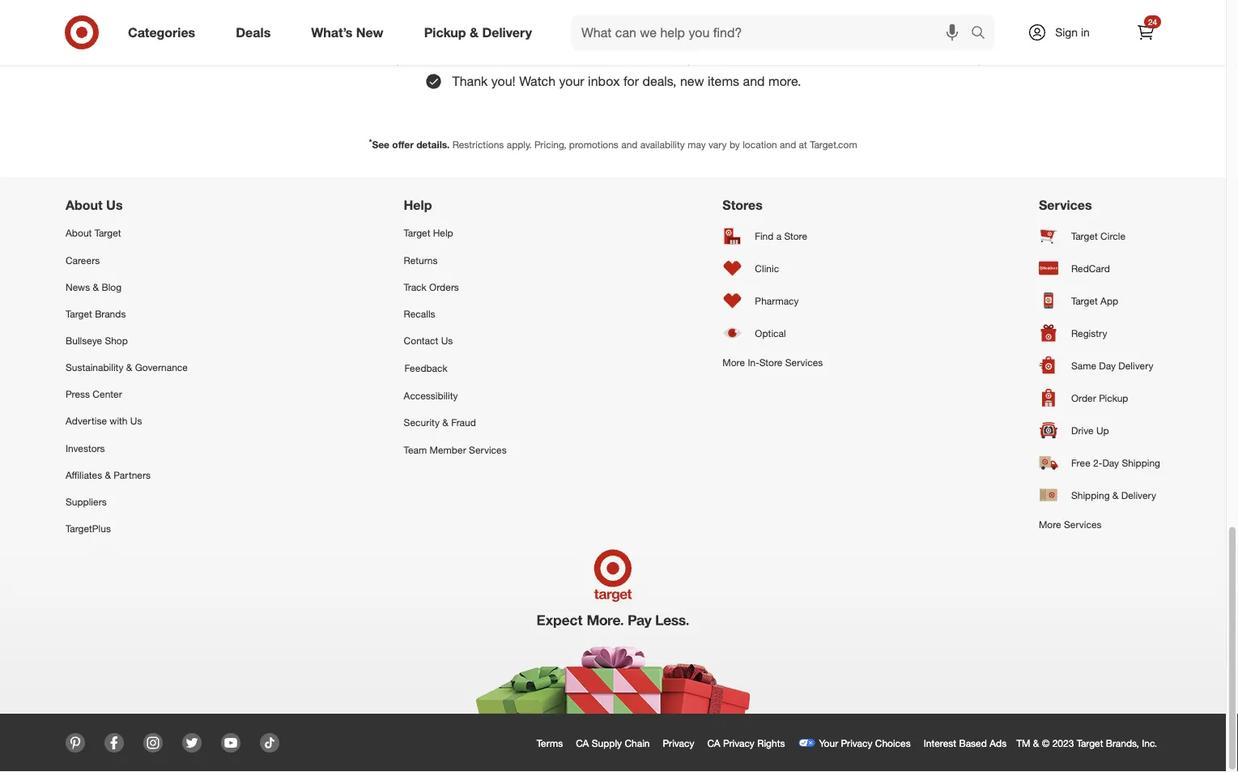 Task type: describe. For each thing, give the bounding box(es) containing it.
accessibility
[[404, 390, 458, 402]]

stores
[[723, 197, 763, 213]]

vary
[[709, 139, 727, 151]]

target app link
[[1039, 284, 1161, 317]]

pricing,
[[535, 139, 567, 151]]

help inside the target help link
[[433, 227, 453, 239]]

with
[[110, 415, 128, 427]]

1 horizontal spatial and
[[743, 73, 765, 89]]

What can we help you find? suggestions appear below search field
[[572, 15, 975, 50]]

affiliates
[[66, 469, 102, 481]]

based
[[960, 737, 988, 749]]

target for target help
[[404, 227, 431, 239]]

bullseye
[[66, 334, 102, 347]]

2023
[[1053, 737, 1075, 749]]

contact us link
[[404, 327, 507, 354]]

apply.
[[507, 139, 532, 151]]

advertise with us
[[66, 415, 142, 427]]

more in-store services link
[[723, 349, 823, 376]]

target for target brands
[[66, 308, 92, 320]]

about us
[[66, 197, 123, 213]]

what's
[[311, 24, 353, 40]]

delivery for shipping & delivery
[[1122, 489, 1157, 501]]

target for target circle
[[1072, 230, 1098, 242]]

delivery for same day delivery
[[1119, 359, 1154, 372]]

shipping & delivery
[[1072, 489, 1157, 501]]

deals,
[[643, 73, 677, 89]]

offer
[[392, 139, 414, 151]]

new
[[680, 73, 704, 89]]

security & fraud
[[404, 417, 476, 429]]

target right 2023
[[1077, 737, 1104, 749]]

pickup inside order pickup link
[[1099, 392, 1129, 404]]

sustainability
[[66, 361, 124, 373]]

circle
[[1101, 230, 1126, 242]]

more services
[[1039, 519, 1102, 531]]

target.com
[[810, 139, 858, 151]]

choices
[[876, 737, 911, 749]]

your
[[819, 737, 839, 749]]

delivery for pickup & delivery
[[482, 24, 532, 40]]

privacy for your privacy choices
[[841, 737, 873, 749]]

us inside the advertise with us link
[[130, 415, 142, 427]]

feedback button
[[404, 354, 507, 382]]

services down optical link
[[786, 357, 823, 369]]

center
[[93, 388, 122, 400]]

team member services link
[[404, 436, 507, 463]]

about for about us
[[66, 197, 103, 213]]

target brands link
[[66, 300, 188, 327]]

for
[[624, 73, 639, 89]]

a
[[777, 230, 782, 242]]

tm
[[1017, 737, 1031, 749]]

drive up link
[[1039, 414, 1161, 447]]

free
[[1072, 457, 1091, 469]]

target down 'about us'
[[95, 227, 121, 239]]

affiliates & partners link
[[66, 461, 188, 488]]

news
[[66, 281, 90, 293]]

about target
[[66, 227, 121, 239]]

interest
[[924, 737, 957, 749]]

1 advertisement region from the left
[[196, 0, 439, 53]]

governance
[[135, 361, 188, 373]]

pharmacy link
[[723, 284, 823, 317]]

deals link
[[222, 15, 291, 50]]

us for about us
[[106, 197, 123, 213]]

sign
[[1056, 25, 1078, 39]]

same
[[1072, 359, 1097, 372]]

& for security
[[443, 417, 449, 429]]

brands,
[[1106, 737, 1140, 749]]

chain
[[625, 737, 650, 749]]

more for more services
[[1039, 519, 1062, 531]]

accessibility link
[[404, 382, 507, 409]]

security & fraud link
[[404, 409, 507, 436]]

fraud
[[451, 417, 476, 429]]

what's new link
[[298, 15, 404, 50]]

services down shipping & delivery link
[[1065, 519, 1102, 531]]

3 sponsored from the left
[[973, 54, 1021, 66]]

track
[[404, 281, 427, 293]]

search
[[964, 26, 1003, 42]]

find
[[755, 230, 774, 242]]

©
[[1042, 737, 1050, 749]]

& for tm
[[1034, 737, 1040, 749]]

day inside same day delivery link
[[1100, 359, 1116, 372]]

search button
[[964, 15, 1003, 53]]

supply
[[592, 737, 622, 749]]

2 sponsored from the left
[[682, 54, 730, 66]]

terms link
[[534, 733, 573, 753]]

availability
[[641, 139, 685, 151]]

ca supply chain link
[[573, 733, 660, 753]]

shipping & delivery link
[[1039, 479, 1161, 511]]

returns link
[[404, 247, 507, 273]]

up
[[1097, 424, 1110, 436]]

about target link
[[66, 220, 188, 247]]

in
[[1082, 25, 1090, 39]]

terms
[[537, 737, 563, 749]]

location
[[743, 139, 778, 151]]

ca supply chain
[[576, 737, 650, 749]]

inc.
[[1142, 737, 1158, 749]]

us for contact us
[[441, 334, 453, 347]]

24
[[1149, 17, 1158, 27]]

inbox
[[588, 73, 620, 89]]

more.
[[769, 73, 802, 89]]



Task type: locate. For each thing, give the bounding box(es) containing it.
2 advertisement region from the left
[[487, 0, 730, 53]]

orders
[[429, 281, 459, 293]]

& for pickup
[[470, 24, 479, 40]]

track orders link
[[404, 273, 507, 300]]

interest based ads
[[924, 737, 1007, 749]]

press
[[66, 388, 90, 400]]

delivery up you!
[[482, 24, 532, 40]]

0 horizontal spatial shipping
[[1072, 489, 1110, 501]]

order
[[1072, 392, 1097, 404]]

details.
[[417, 139, 450, 151]]

team
[[404, 443, 427, 456]]

&
[[470, 24, 479, 40], [93, 281, 99, 293], [126, 361, 132, 373], [443, 417, 449, 429], [105, 469, 111, 481], [1113, 489, 1119, 501], [1034, 737, 1040, 749]]

& left blog
[[93, 281, 99, 293]]

1 sponsored from the left
[[391, 54, 439, 66]]

target help link
[[404, 220, 507, 247]]

ca left supply
[[576, 737, 589, 749]]

sustainability & governance
[[66, 361, 188, 373]]

0 horizontal spatial store
[[760, 357, 783, 369]]

partners
[[114, 469, 151, 481]]

redcard link
[[1039, 252, 1161, 284]]

1 vertical spatial help
[[433, 227, 453, 239]]

your privacy choices link
[[795, 733, 921, 753]]

0 horizontal spatial privacy
[[663, 737, 695, 749]]

security
[[404, 417, 440, 429]]

2 horizontal spatial sponsored
[[973, 54, 1021, 66]]

sponsored
[[391, 54, 439, 66], [682, 54, 730, 66], [973, 54, 1021, 66]]

blog
[[102, 281, 122, 293]]

target left app
[[1072, 295, 1098, 307]]

0 vertical spatial more
[[723, 357, 745, 369]]

1 horizontal spatial ca
[[708, 737, 721, 749]]

target up returns
[[404, 227, 431, 239]]

ca for ca privacy rights
[[708, 737, 721, 749]]

& right affiliates
[[105, 469, 111, 481]]

& for sustainability
[[126, 361, 132, 373]]

us right contact
[[441, 334, 453, 347]]

sustainability & governance link
[[66, 354, 188, 381]]

& left fraud
[[443, 417, 449, 429]]

shipping up shipping & delivery on the bottom right of the page
[[1122, 457, 1161, 469]]

pickup right order
[[1099, 392, 1129, 404]]

0 horizontal spatial sponsored
[[391, 54, 439, 66]]

1 horizontal spatial help
[[433, 227, 453, 239]]

shipping up more services link
[[1072, 489, 1110, 501]]

0 horizontal spatial ca
[[576, 737, 589, 749]]

privacy for ca privacy rights
[[723, 737, 755, 749]]

free 2-day shipping
[[1072, 457, 1161, 469]]

promotions
[[569, 139, 619, 151]]

more left the in- in the right top of the page
[[723, 357, 745, 369]]

more in-store services
[[723, 357, 823, 369]]

us inside contact us link
[[441, 334, 453, 347]]

services up target circle
[[1039, 197, 1093, 213]]

1 vertical spatial us
[[441, 334, 453, 347]]

1 ca from the left
[[576, 737, 589, 749]]

2 horizontal spatial advertisement region
[[778, 0, 1021, 53]]

pickup & delivery link
[[410, 15, 553, 50]]

store for in-
[[760, 357, 783, 369]]

1 vertical spatial store
[[760, 357, 783, 369]]

target brands
[[66, 308, 126, 320]]

bullseye shop
[[66, 334, 128, 347]]

2 horizontal spatial privacy
[[841, 737, 873, 749]]

pickup inside pickup & delivery "link"
[[424, 24, 466, 40]]

1 vertical spatial day
[[1103, 457, 1120, 469]]

1 vertical spatial delivery
[[1119, 359, 1154, 372]]

day right free
[[1103, 457, 1120, 469]]

0 vertical spatial shipping
[[1122, 457, 1161, 469]]

pickup up thank
[[424, 24, 466, 40]]

services down fraud
[[469, 443, 507, 456]]

pharmacy
[[755, 295, 799, 307]]

*
[[369, 137, 372, 147]]

delivery down free 2-day shipping
[[1122, 489, 1157, 501]]

restrictions
[[453, 139, 504, 151]]

privacy
[[663, 737, 695, 749], [723, 737, 755, 749], [841, 737, 873, 749]]

0 vertical spatial delivery
[[482, 24, 532, 40]]

2 vertical spatial delivery
[[1122, 489, 1157, 501]]

day right same
[[1100, 359, 1116, 372]]

privacy right your
[[841, 737, 873, 749]]

and left at
[[780, 139, 797, 151]]

store right a
[[785, 230, 808, 242]]

ca for ca supply chain
[[576, 737, 589, 749]]

ca privacy rights
[[708, 737, 785, 749]]

2 privacy from the left
[[723, 737, 755, 749]]

in-
[[748, 357, 760, 369]]

2 ca from the left
[[708, 737, 721, 749]]

& down bullseye shop link on the top left of the page
[[126, 361, 132, 373]]

your
[[559, 73, 585, 89]]

1 vertical spatial shipping
[[1072, 489, 1110, 501]]

0 horizontal spatial advertisement region
[[196, 0, 439, 53]]

1 horizontal spatial us
[[130, 415, 142, 427]]

thank you! watch your inbox for deals, new items and more.
[[452, 73, 802, 89]]

2-
[[1094, 457, 1103, 469]]

more down shipping & delivery link
[[1039, 519, 1062, 531]]

drive up
[[1072, 424, 1110, 436]]

2 horizontal spatial us
[[441, 334, 453, 347]]

new
[[356, 24, 384, 40]]

clinic link
[[723, 252, 823, 284]]

& inside "link"
[[470, 24, 479, 40]]

1 privacy from the left
[[663, 737, 695, 749]]

& left ©
[[1034, 737, 1040, 749]]

1 horizontal spatial store
[[785, 230, 808, 242]]

by
[[730, 139, 740, 151]]

0 horizontal spatial more
[[723, 357, 745, 369]]

deals
[[236, 24, 271, 40]]

more for more in-store services
[[723, 357, 745, 369]]

sponsored down pickup & delivery
[[391, 54, 439, 66]]

pickup & delivery
[[424, 24, 532, 40]]

privacy left rights
[[723, 737, 755, 749]]

store for a
[[785, 230, 808, 242]]

target down news
[[66, 308, 92, 320]]

pickup
[[424, 24, 466, 40], [1099, 392, 1129, 404]]

3 advertisement region from the left
[[778, 0, 1021, 53]]

& for shipping
[[1113, 489, 1119, 501]]

and
[[743, 73, 765, 89], [622, 139, 638, 151], [780, 139, 797, 151]]

ca right privacy link
[[708, 737, 721, 749]]

sponsored up new
[[682, 54, 730, 66]]

about
[[66, 197, 103, 213], [66, 227, 92, 239]]

store down optical link
[[760, 357, 783, 369]]

2 about from the top
[[66, 227, 92, 239]]

day inside free 2-day shipping link
[[1103, 457, 1120, 469]]

recalls link
[[404, 300, 507, 327]]

may
[[688, 139, 706, 151]]

suppliers link
[[66, 488, 188, 515]]

& for affiliates
[[105, 469, 111, 481]]

team member services
[[404, 443, 507, 456]]

0 horizontal spatial pickup
[[424, 24, 466, 40]]

1 horizontal spatial pickup
[[1099, 392, 1129, 404]]

0 horizontal spatial and
[[622, 139, 638, 151]]

1 vertical spatial pickup
[[1099, 392, 1129, 404]]

0 vertical spatial store
[[785, 230, 808, 242]]

target: expect more. pay less. image
[[386, 542, 841, 714]]

what's new
[[311, 24, 384, 40]]

ca privacy rights link
[[704, 733, 795, 753]]

0 vertical spatial us
[[106, 197, 123, 213]]

2 vertical spatial us
[[130, 415, 142, 427]]

advertisement region
[[196, 0, 439, 53], [487, 0, 730, 53], [778, 0, 1021, 53]]

1 horizontal spatial sponsored
[[682, 54, 730, 66]]

sign in
[[1056, 25, 1090, 39]]

us up about target link
[[106, 197, 123, 213]]

categories link
[[114, 15, 216, 50]]

0 horizontal spatial us
[[106, 197, 123, 213]]

1 horizontal spatial privacy
[[723, 737, 755, 749]]

track orders
[[404, 281, 459, 293]]

privacy link
[[660, 733, 704, 753]]

help
[[404, 197, 432, 213], [433, 227, 453, 239]]

sponsored down search button
[[973, 54, 1021, 66]]

target left circle
[[1072, 230, 1098, 242]]

ads
[[990, 737, 1007, 749]]

contact us
[[404, 334, 453, 347]]

news & blog link
[[66, 273, 188, 300]]

about up careers
[[66, 227, 92, 239]]

0 vertical spatial pickup
[[424, 24, 466, 40]]

suppliers
[[66, 495, 107, 508]]

target for target app
[[1072, 295, 1098, 307]]

us right with
[[130, 415, 142, 427]]

1 vertical spatial more
[[1039, 519, 1062, 531]]

and right items
[[743, 73, 765, 89]]

news & blog
[[66, 281, 122, 293]]

1 horizontal spatial shipping
[[1122, 457, 1161, 469]]

1 horizontal spatial advertisement region
[[487, 0, 730, 53]]

0 horizontal spatial help
[[404, 197, 432, 213]]

1 about from the top
[[66, 197, 103, 213]]

day
[[1100, 359, 1116, 372], [1103, 457, 1120, 469]]

0 vertical spatial day
[[1100, 359, 1116, 372]]

targetplus
[[66, 522, 111, 534]]

tm & © 2023 target brands, inc.
[[1017, 737, 1158, 749]]

0 vertical spatial help
[[404, 197, 432, 213]]

0 vertical spatial about
[[66, 197, 103, 213]]

help up returns link
[[433, 227, 453, 239]]

about up about target
[[66, 197, 103, 213]]

redcard
[[1072, 262, 1111, 274]]

* see offer details. restrictions apply. pricing, promotions and availability may vary by location and at target.com
[[369, 137, 858, 151]]

clinic
[[755, 262, 779, 274]]

items
[[708, 73, 740, 89]]

& for news
[[93, 281, 99, 293]]

order pickup
[[1072, 392, 1129, 404]]

24 link
[[1129, 15, 1164, 50]]

about for about target
[[66, 227, 92, 239]]

privacy right chain
[[663, 737, 695, 749]]

help up 'target help'
[[404, 197, 432, 213]]

1 horizontal spatial more
[[1039, 519, 1062, 531]]

optical link
[[723, 317, 823, 349]]

you!
[[492, 73, 516, 89]]

and left availability
[[622, 139, 638, 151]]

delivery inside "link"
[[482, 24, 532, 40]]

3 privacy from the left
[[841, 737, 873, 749]]

press center link
[[66, 381, 188, 408]]

contact
[[404, 334, 439, 347]]

& up thank
[[470, 24, 479, 40]]

& down free 2-day shipping
[[1113, 489, 1119, 501]]

1 vertical spatial about
[[66, 227, 92, 239]]

at
[[799, 139, 808, 151]]

delivery up 'order pickup'
[[1119, 359, 1154, 372]]

member
[[430, 443, 466, 456]]

2 horizontal spatial and
[[780, 139, 797, 151]]

find a store
[[755, 230, 808, 242]]

press center
[[66, 388, 122, 400]]



Task type: vqa. For each thing, say whether or not it's contained in the screenshot.
Exclusions
no



